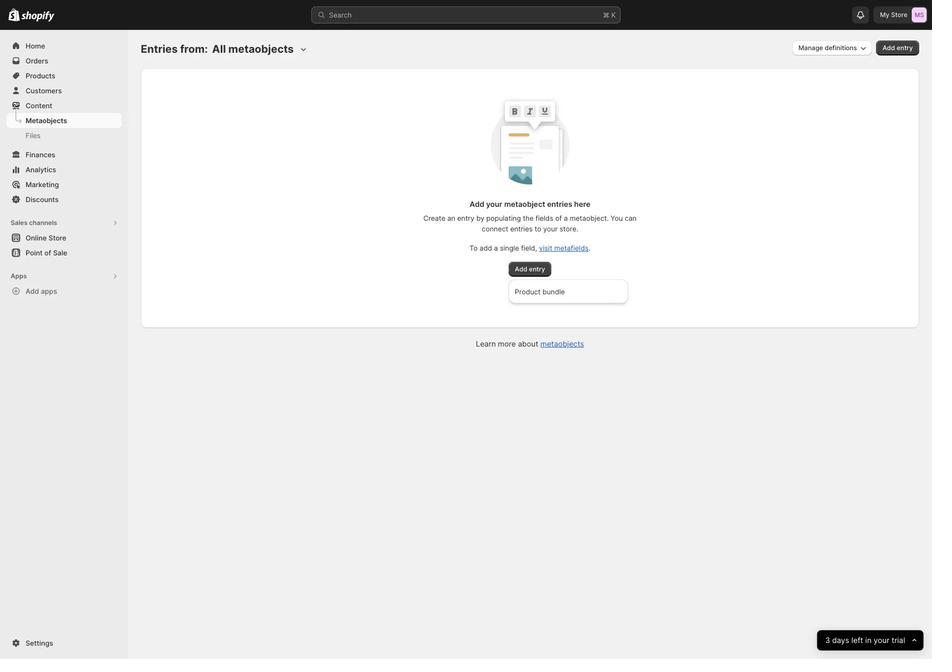 Task type: vqa. For each thing, say whether or not it's contained in the screenshot.
'Metaobject.'
yes



Task type: locate. For each thing, give the bounding box(es) containing it.
0 horizontal spatial of
[[44, 249, 51, 257]]

your
[[486, 199, 503, 209], [543, 225, 558, 233], [874, 635, 890, 645]]

add entry button down to add a single field, visit metafields .
[[509, 262, 552, 277]]

entry down to add a single field, visit metafields .
[[529, 265, 545, 273]]

1 horizontal spatial add entry button
[[876, 41, 920, 55]]

1 horizontal spatial entries
[[547, 199, 572, 209]]

my
[[880, 11, 890, 19]]

store
[[891, 11, 908, 19], [49, 234, 66, 242]]

entry down my store on the right of page
[[897, 44, 913, 52]]

1 vertical spatial of
[[44, 249, 51, 257]]

add apps button
[[6, 284, 122, 299]]

add
[[883, 44, 895, 52], [470, 199, 484, 209], [515, 265, 527, 273], [26, 287, 39, 295]]

add
[[480, 244, 492, 252]]

content link
[[6, 98, 122, 113]]

store inside button
[[49, 234, 66, 242]]

2 vertical spatial your
[[874, 635, 890, 645]]

my store
[[880, 11, 908, 19]]

sales channels button
[[6, 215, 122, 230]]

single
[[500, 244, 519, 252]]

0 vertical spatial of
[[555, 214, 562, 222]]

content
[[26, 101, 52, 110]]

add up the by
[[470, 199, 484, 209]]

add left apps
[[26, 287, 39, 295]]

entries up fields
[[547, 199, 572, 209]]

days
[[833, 635, 850, 645]]

1 horizontal spatial store
[[891, 11, 908, 19]]

add entry down my store on the right of page
[[883, 44, 913, 52]]

0 horizontal spatial entry
[[457, 214, 475, 222]]

0 vertical spatial a
[[564, 214, 568, 222]]

analytics
[[26, 165, 56, 174]]

discounts
[[26, 195, 59, 204]]

manage definitions
[[799, 44, 857, 52]]

1 vertical spatial metaobjects
[[541, 339, 584, 348]]

1 vertical spatial add entry
[[515, 265, 545, 273]]

0 vertical spatial metaobjects
[[228, 43, 294, 55]]

entry right "an"
[[457, 214, 475, 222]]

1 vertical spatial your
[[543, 225, 558, 233]]

add your metaobject entries here
[[470, 199, 591, 209]]

a inside the create an entry by populating the fields of a metaobject. you can connect entries to your store.
[[564, 214, 568, 222]]

populating
[[486, 214, 521, 222]]

marketing
[[26, 180, 59, 189]]

⌘
[[603, 11, 610, 19]]

of right fields
[[555, 214, 562, 222]]

entry
[[897, 44, 913, 52], [457, 214, 475, 222], [529, 265, 545, 273]]

online
[[26, 234, 47, 242]]

metaobjects right about
[[541, 339, 584, 348]]

store.
[[560, 225, 578, 233]]

add down field,
[[515, 265, 527, 273]]

finances link
[[6, 147, 122, 162]]

0 vertical spatial add entry button
[[876, 41, 920, 55]]

1 vertical spatial store
[[49, 234, 66, 242]]

1 horizontal spatial entry
[[529, 265, 545, 273]]

1 vertical spatial entries
[[510, 225, 533, 233]]

more
[[498, 339, 516, 348]]

marketing link
[[6, 177, 122, 192]]

learn
[[476, 339, 496, 348]]

add inside button
[[26, 287, 39, 295]]

1 horizontal spatial of
[[555, 214, 562, 222]]

add entry
[[883, 44, 913, 52], [515, 265, 545, 273]]

your down fields
[[543, 225, 558, 233]]

visit
[[539, 244, 553, 252]]

your inside 3 days left in your trial dropdown button
[[874, 635, 890, 645]]

store up sale
[[49, 234, 66, 242]]

definitions
[[825, 44, 857, 52]]

metaobjects right all
[[228, 43, 294, 55]]

add down my
[[883, 44, 895, 52]]

your inside the create an entry by populating the fields of a metaobject. you can connect entries to your store.
[[543, 225, 558, 233]]

add entry down to add a single field, visit metafields .
[[515, 265, 545, 273]]

can
[[625, 214, 637, 222]]

analytics link
[[6, 162, 122, 177]]

add entry button
[[876, 41, 920, 55], [509, 262, 552, 277]]

store for my store
[[891, 11, 908, 19]]

left
[[852, 635, 864, 645]]

entries
[[141, 43, 178, 55]]

metaobject.
[[570, 214, 609, 222]]

0 horizontal spatial entries
[[510, 225, 533, 233]]

apps
[[41, 287, 57, 295]]

1 vertical spatial entry
[[457, 214, 475, 222]]

create an entry by populating the fields of a metaobject. you can connect entries to your store.
[[424, 214, 637, 233]]

a up store.
[[564, 214, 568, 222]]

products link
[[6, 68, 122, 83]]

entries down the
[[510, 225, 533, 233]]

store right my
[[891, 11, 908, 19]]

0 vertical spatial your
[[486, 199, 503, 209]]

.
[[589, 244, 591, 252]]

add entry button down my store on the right of page
[[876, 41, 920, 55]]

entries inside the create an entry by populating the fields of a metaobject. you can connect entries to your store.
[[510, 225, 533, 233]]

0 horizontal spatial a
[[494, 244, 498, 252]]

0 vertical spatial store
[[891, 11, 908, 19]]

an
[[447, 214, 455, 222]]

of left sale
[[44, 249, 51, 257]]

discounts link
[[6, 192, 122, 207]]

to add a single field, visit metafields .
[[470, 244, 591, 252]]

0 vertical spatial add entry
[[883, 44, 913, 52]]

a right add
[[494, 244, 498, 252]]

0 horizontal spatial metaobjects
[[228, 43, 294, 55]]

entries
[[547, 199, 572, 209], [510, 225, 533, 233]]

your up populating
[[486, 199, 503, 209]]

0 horizontal spatial add entry button
[[509, 262, 552, 277]]

visit metafields link
[[539, 244, 589, 252]]

2 vertical spatial entry
[[529, 265, 545, 273]]

apps button
[[6, 269, 122, 284]]

add apps
[[26, 287, 57, 295]]

2 horizontal spatial your
[[874, 635, 890, 645]]

0 horizontal spatial store
[[49, 234, 66, 242]]

metaobjects
[[228, 43, 294, 55], [541, 339, 584, 348]]

orders
[[26, 57, 48, 65]]

0 vertical spatial entry
[[897, 44, 913, 52]]

1 horizontal spatial a
[[564, 214, 568, 222]]

0 horizontal spatial add entry
[[515, 265, 545, 273]]

products
[[26, 71, 55, 80]]

files link
[[6, 128, 122, 143]]

1 horizontal spatial your
[[543, 225, 558, 233]]

online store button
[[0, 230, 128, 245]]

manage
[[799, 44, 823, 52]]

your right in
[[874, 635, 890, 645]]

store for online store
[[49, 234, 66, 242]]

shopify image
[[9, 8, 20, 21], [21, 11, 55, 22]]



Task type: describe. For each thing, give the bounding box(es) containing it.
1 vertical spatial a
[[494, 244, 498, 252]]

metaobjects link
[[541, 339, 584, 348]]

the
[[523, 214, 534, 222]]

settings
[[26, 639, 53, 647]]

online store link
[[6, 230, 122, 245]]

to
[[470, 244, 478, 252]]

connect
[[482, 225, 508, 233]]

create
[[424, 214, 446, 222]]

all metaobjects
[[212, 43, 294, 55]]

1 horizontal spatial shopify image
[[21, 11, 55, 22]]

field,
[[521, 244, 537, 252]]

1 horizontal spatial add entry
[[883, 44, 913, 52]]

here
[[574, 199, 591, 209]]

you
[[611, 214, 623, 222]]

online store
[[26, 234, 66, 242]]

point of sale
[[26, 249, 67, 257]]

to
[[535, 225, 541, 233]]

sales channels
[[11, 219, 57, 227]]

metaobject
[[504, 199, 545, 209]]

trial
[[892, 635, 906, 645]]

learn more about metaobjects
[[476, 339, 584, 348]]

customers
[[26, 86, 62, 95]]

all
[[212, 43, 226, 55]]

metaobjects
[[26, 116, 67, 125]]

point of sale button
[[0, 245, 128, 260]]

metaobjects link
[[6, 113, 122, 128]]

metafields
[[554, 244, 589, 252]]

0 horizontal spatial your
[[486, 199, 503, 209]]

0 horizontal spatial shopify image
[[9, 8, 20, 21]]

in
[[866, 635, 872, 645]]

apps
[[11, 272, 27, 280]]

sale
[[53, 249, 67, 257]]

product bundle link
[[512, 283, 625, 300]]

point of sale link
[[6, 245, 122, 260]]

of inside button
[[44, 249, 51, 257]]

⌘ k
[[603, 11, 616, 19]]

metaobjects inside 'dropdown button'
[[228, 43, 294, 55]]

entry inside the create an entry by populating the fields of a metaobject. you can connect entries to your store.
[[457, 214, 475, 222]]

of inside the create an entry by populating the fields of a metaobject. you can connect entries to your store.
[[555, 214, 562, 222]]

my store image
[[912, 7, 927, 22]]

entries from:
[[141, 43, 208, 55]]

0 vertical spatial entries
[[547, 199, 572, 209]]

files
[[26, 131, 41, 140]]

2 horizontal spatial entry
[[897, 44, 913, 52]]

orders link
[[6, 53, 122, 68]]

product
[[515, 287, 541, 296]]

home
[[26, 42, 45, 50]]

search
[[329, 11, 352, 19]]

3
[[826, 635, 830, 645]]

by
[[476, 214, 485, 222]]

1 vertical spatial add entry button
[[509, 262, 552, 277]]

3 days left in your trial
[[826, 635, 906, 645]]

settings link
[[6, 636, 122, 651]]

3 days left in your trial button
[[818, 630, 924, 651]]

all metaobjects button
[[210, 41, 309, 58]]

1 horizontal spatial metaobjects
[[541, 339, 584, 348]]

bundle
[[543, 287, 565, 296]]

about
[[518, 339, 538, 348]]

finances
[[26, 150, 55, 159]]

customers link
[[6, 83, 122, 98]]

sales
[[11, 219, 27, 227]]

from:
[[180, 43, 208, 55]]

k
[[611, 11, 616, 19]]

channels
[[29, 219, 57, 227]]

manage definitions button
[[792, 41, 872, 55]]

point
[[26, 249, 43, 257]]

product bundle
[[515, 287, 565, 296]]

home link
[[6, 38, 122, 53]]

fields
[[536, 214, 553, 222]]



